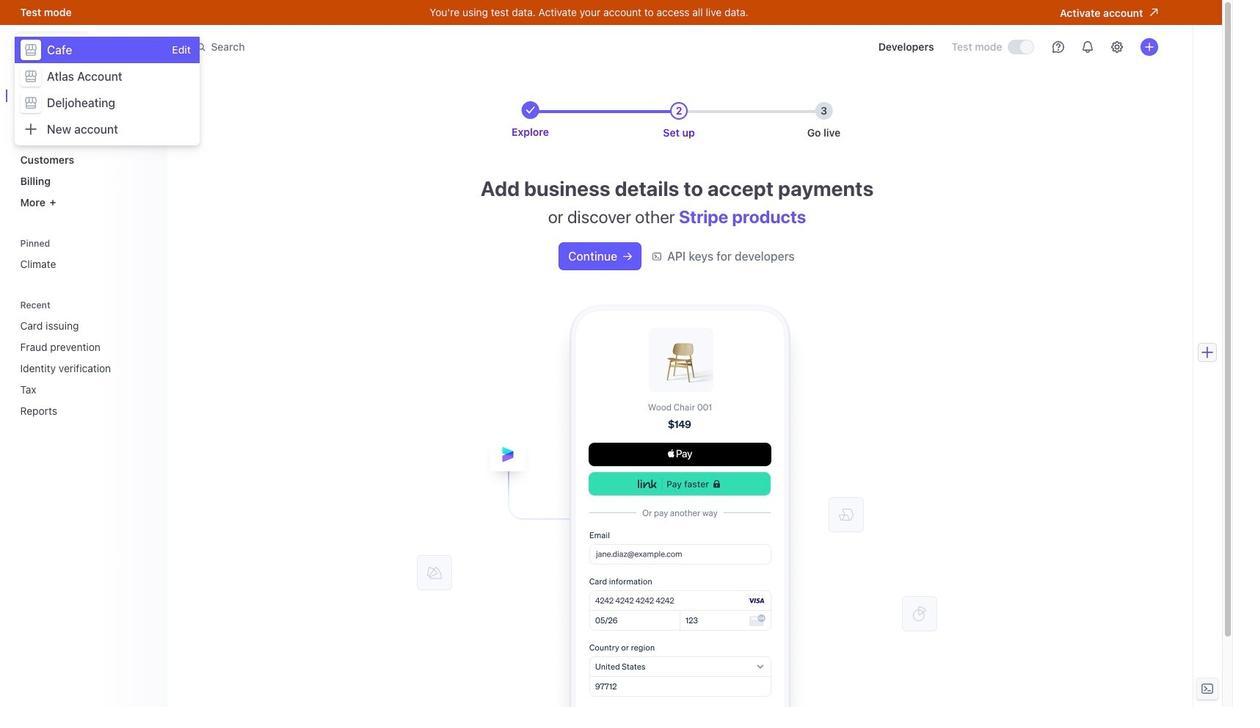 Task type: describe. For each thing, give the bounding box(es) containing it.
settings image
[[1111, 41, 1123, 53]]

pinned element
[[14, 233, 158, 276]]

notifications image
[[1082, 41, 1094, 53]]

svg image
[[624, 252, 632, 261]]

Test mode checkbox
[[1009, 40, 1034, 54]]



Task type: vqa. For each thing, say whether or not it's contained in the screenshot.
Billing link at the top of the page
no



Task type: locate. For each thing, give the bounding box(es) containing it.
help image
[[1053, 41, 1064, 53]]

edit pins image
[[144, 239, 152, 248]]

None search field
[[188, 33, 602, 61]]

core navigation links element
[[14, 84, 158, 214]]

recent element
[[14, 295, 158, 423], [14, 314, 158, 423]]

Search text field
[[188, 33, 602, 61]]

list box
[[15, 37, 200, 142]]

2 recent element from the top
[[14, 314, 158, 423]]

clear history image
[[144, 301, 152, 310]]

1 recent element from the top
[[14, 295, 158, 423]]



